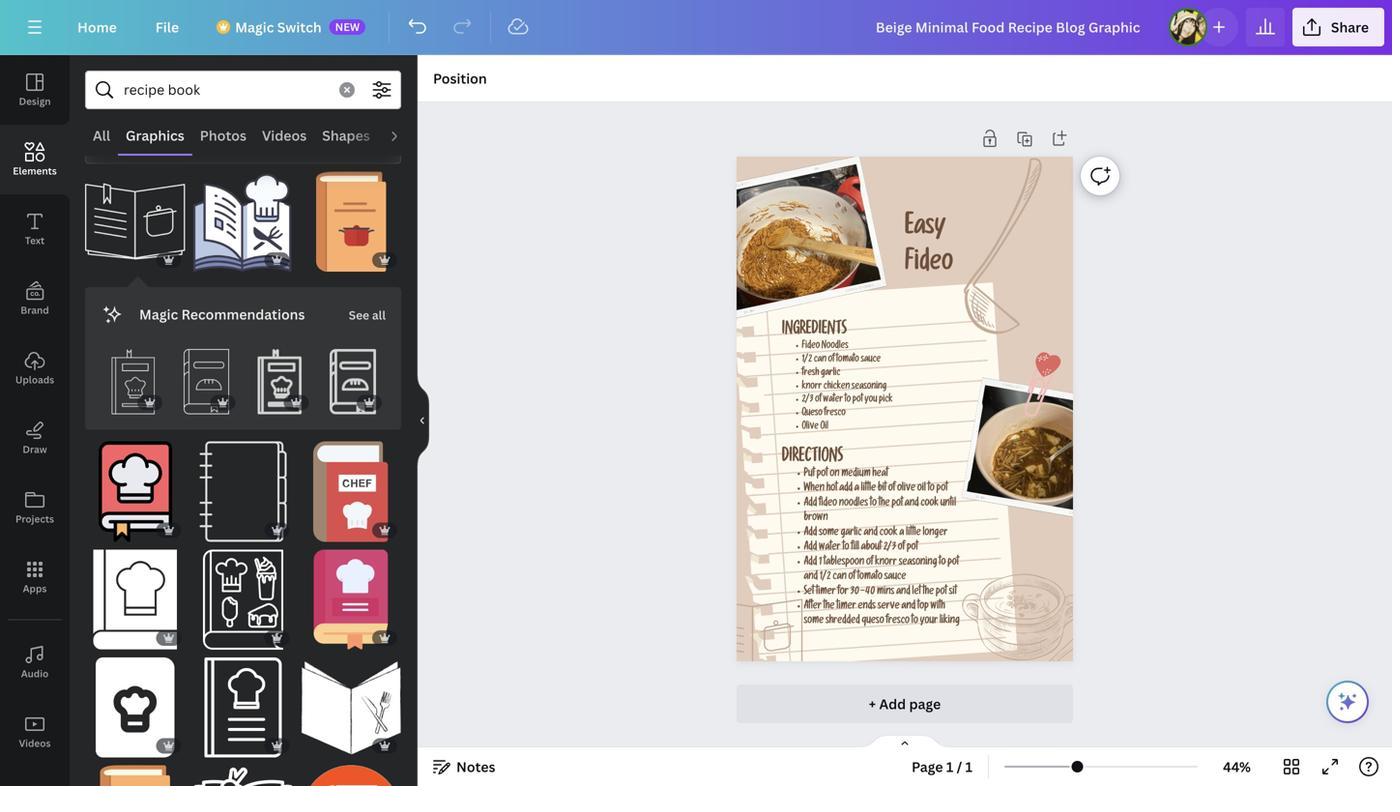 Task type: describe. For each thing, give the bounding box(es) containing it.
1/2 inside fideo noodles 1/2 can of tomato sauce fresh garlic knorr chicken seasoning 2/3 of water to pot you pick queso fresco olive oil
[[802, 355, 812, 365]]

of up 30-
[[849, 572, 856, 583]]

shapes
[[322, 126, 370, 145]]

text button
[[0, 194, 70, 264]]

put
[[804, 469, 815, 480]]

1 vertical spatial cook
[[880, 528, 898, 539]]

fresco inside put pot on medium heat when hot add a little bit of olive oil to pot add fideo noodles to the pot and cook until brown add some garlic and cook a little longer add water to fill about 2/3 of pot add 1 tablespoon of knorr seasoning to pot and 1/2 can of tomato sauce set timer for 30-40 mins and let the pot sit after the timer ends serve and top with some shredded queso fresco to your liking
[[886, 616, 910, 627]]

ends
[[858, 602, 876, 613]]

draw button
[[0, 403, 70, 473]]

longer
[[923, 528, 948, 539]]

2 horizontal spatial 1
[[966, 758, 973, 776]]

can inside put pot on medium heat when hot add a little bit of olive oil to pot add fideo noodles to the pot and cook until brown add some garlic and cook a little longer add water to fill about 2/3 of pot add 1 tablespoon of knorr seasoning to pot and 1/2 can of tomato sauce set timer for 30-40 mins and let the pot sit after the timer ends serve and top with some shredded queso fresco to your liking
[[833, 572, 847, 583]]

to down longer
[[939, 557, 946, 568]]

+ add page button
[[737, 685, 1073, 723]]

position button
[[425, 63, 495, 94]]

fideo noodles 1/2 can of tomato sauce fresh garlic knorr chicken seasoning 2/3 of water to pot you pick queso fresco olive oil
[[802, 342, 893, 433]]

noodles
[[839, 499, 868, 509]]

mins
[[877, 587, 895, 598]]

until
[[941, 499, 956, 509]]

file button
[[140, 8, 195, 46]]

photos
[[200, 126, 247, 145]]

text
[[25, 234, 45, 247]]

fideo
[[819, 499, 837, 509]]

seasoning inside put pot on medium heat when hot add a little bit of olive oil to pot add fideo noodles to the pot and cook until brown add some garlic and cook a little longer add water to fill about 2/3 of pot add 1 tablespoon of knorr seasoning to pot and 1/2 can of tomato sauce set timer for 30-40 mins and let the pot sit after the timer ends serve and top with some shredded queso fresco to your liking
[[899, 557, 937, 568]]

pot right about
[[907, 543, 918, 554]]

shapes button
[[314, 117, 378, 154]]

and up 'set'
[[804, 572, 818, 583]]

1 horizontal spatial fideo
[[905, 252, 953, 279]]

file
[[155, 18, 179, 36]]

add
[[840, 484, 853, 495]]

recipe book icon image
[[301, 550, 401, 650]]

bit
[[878, 484, 887, 495]]

main menu bar
[[0, 0, 1393, 55]]

knorr inside put pot on medium heat when hot add a little bit of olive oil to pot add fideo noodles to the pot and cook until brown add some garlic and cook a little longer add water to fill about 2/3 of pot add 1 tablespoon of knorr seasoning to pot and 1/2 can of tomato sauce set timer for 30-40 mins and let the pot sit after the timer ends serve and top with some shredded queso fresco to your liking
[[875, 557, 897, 568]]

44% button
[[1206, 751, 1269, 782]]

cooking book with recipes image
[[193, 171, 293, 272]]

knorr inside fideo noodles 1/2 can of tomato sauce fresh garlic knorr chicken seasoning 2/3 of water to pot you pick queso fresco olive oil
[[802, 382, 822, 392]]

all button
[[85, 117, 118, 154]]

graphics
[[126, 126, 185, 145]]

0 vertical spatial audio
[[386, 126, 424, 145]]

tablespoon
[[824, 557, 865, 568]]

and down olive
[[905, 499, 919, 509]]

magic recommendations
[[139, 305, 305, 323]]

magic for magic recommendations
[[139, 305, 178, 323]]

and left let on the right
[[897, 587, 911, 598]]

design button
[[0, 55, 70, 125]]

1 horizontal spatial the
[[879, 499, 890, 509]]

uploads button
[[0, 334, 70, 403]]

44%
[[1223, 758, 1251, 776]]

water inside put pot on medium heat when hot add a little bit of olive oil to pot add fideo noodles to the pot and cook until brown add some garlic and cook a little longer add water to fill about 2/3 of pot add 1 tablespoon of knorr seasoning to pot and 1/2 can of tomato sauce set timer for 30-40 mins and let the pot sit after the timer ends serve and top with some shredded queso fresco to your liking
[[819, 543, 841, 554]]

canva assistant image
[[1336, 690, 1360, 714]]

top
[[918, 602, 929, 613]]

on
[[830, 469, 840, 480]]

recommendations
[[181, 305, 305, 323]]

1 vertical spatial a
[[900, 528, 904, 539]]

see
[[349, 307, 369, 323]]

sauce inside put pot on medium heat when hot add a little bit of olive oil to pot add fideo noodles to the pot and cook until brown add some garlic and cook a little longer add water to fill about 2/3 of pot add 1 tablespoon of knorr seasoning to pot and 1/2 can of tomato sauce set timer for 30-40 mins and let the pot sit after the timer ends serve and top with some shredded queso fresco to your liking
[[885, 572, 906, 583]]

soup recipes icon image
[[301, 171, 401, 272]]

your
[[920, 616, 938, 627]]

of down about
[[866, 557, 873, 568]]

after
[[804, 602, 822, 613]]

magic switch
[[235, 18, 322, 36]]

0 horizontal spatial timer
[[816, 587, 836, 598]]

brand
[[21, 304, 49, 317]]

+ add page
[[869, 695, 941, 713]]

0 vertical spatial some
[[819, 528, 839, 539]]

design
[[19, 95, 51, 108]]

videos inside side panel tab list
[[19, 737, 51, 750]]

serve
[[878, 602, 900, 613]]

30-
[[851, 587, 866, 598]]

apps
[[23, 582, 47, 595]]

1 horizontal spatial 1
[[947, 758, 954, 776]]

2 horizontal spatial the
[[923, 587, 934, 598]]

seasoning inside fideo noodles 1/2 can of tomato sauce fresh garlic knorr chicken seasoning 2/3 of water to pot you pick queso fresco olive oil
[[852, 382, 887, 392]]

switch
[[277, 18, 322, 36]]

to right oil
[[928, 484, 935, 495]]

new
[[335, 19, 360, 34]]

uploads
[[15, 373, 54, 386]]

add inside button
[[879, 695, 906, 713]]

food recipe book image
[[301, 442, 401, 542]]

page
[[912, 758, 943, 776]]

all
[[93, 126, 110, 145]]

laddle icon image
[[925, 154, 1111, 348]]

hide image
[[417, 374, 429, 467]]

you
[[865, 396, 878, 406]]

share
[[1331, 18, 1369, 36]]

liking
[[940, 616, 960, 627]]

medium
[[842, 469, 871, 480]]

tomato inside fideo noodles 1/2 can of tomato sauce fresh garlic knorr chicken seasoning 2/3 of water to pot you pick queso fresco olive oil
[[836, 355, 859, 365]]

recipes book ii icon image
[[85, 766, 185, 786]]

easy fideo
[[905, 216, 953, 279]]

noodles
[[822, 342, 849, 352]]

sauce inside fideo noodles 1/2 can of tomato sauce fresh garlic knorr chicken seasoning 2/3 of water to pot you pick queso fresco olive oil
[[861, 355, 881, 365]]

heat
[[873, 469, 889, 480]]

chicken
[[824, 382, 850, 392]]

for
[[838, 587, 849, 598]]

garlic inside fideo noodles 1/2 can of tomato sauce fresh garlic knorr chicken seasoning 2/3 of water to pot you pick queso fresco olive oil
[[821, 369, 841, 379]]

+
[[869, 695, 876, 713]]

shredded
[[826, 616, 860, 627]]

garlic inside put pot on medium heat when hot add a little bit of olive oil to pot add fideo noodles to the pot and cook until brown add some garlic and cook a little longer add water to fill about 2/3 of pot add 1 tablespoon of knorr seasoning to pot and 1/2 can of tomato sauce set timer for 30-40 mins and let the pot sit after the timer ends serve and top with some shredded queso fresco to your liking
[[841, 528, 862, 539]]

see all
[[349, 307, 386, 323]]

queso
[[802, 409, 823, 419]]

grey line cookbook icon isolated on white background. cooking book icon. recipe book. fork and knife icons. cutlery symbol.  vector illustration image
[[703, 598, 803, 675]]

audio inside side panel tab list
[[21, 667, 49, 680]]

let
[[912, 587, 921, 598]]

position
[[433, 69, 487, 88]]

queso
[[862, 616, 884, 627]]

40
[[866, 587, 875, 598]]

pick
[[879, 396, 893, 406]]



Task type: vqa. For each thing, say whether or not it's contained in the screenshot.
#b07e09 image
no



Task type: locate. For each thing, give the bounding box(es) containing it.
0 horizontal spatial magic
[[139, 305, 178, 323]]

fresh
[[802, 369, 819, 379]]

0 vertical spatial garlic
[[821, 369, 841, 379]]

seasoning
[[852, 382, 887, 392], [899, 557, 937, 568]]

0 horizontal spatial cook
[[880, 528, 898, 539]]

0 vertical spatial videos button
[[254, 117, 314, 154]]

1 vertical spatial garlic
[[841, 528, 862, 539]]

1 vertical spatial recipe book icon image
[[301, 766, 401, 786]]

with
[[931, 602, 945, 613]]

0 horizontal spatial little
[[861, 484, 876, 495]]

1 vertical spatial 1/2
[[820, 572, 831, 583]]

1 left tablespoon
[[819, 557, 822, 568]]

1 vertical spatial videos button
[[0, 697, 70, 767]]

to left your
[[912, 616, 919, 627]]

Search elements search field
[[124, 72, 328, 108]]

the right after
[[824, 602, 835, 613]]

0 vertical spatial videos
[[262, 126, 307, 145]]

brand button
[[0, 264, 70, 334]]

water down chicken
[[823, 396, 843, 406]]

pot inside fideo noodles 1/2 can of tomato sauce fresh garlic knorr chicken seasoning 2/3 of water to pot you pick queso fresco olive oil
[[853, 396, 863, 406]]

seasoning up you
[[852, 382, 887, 392]]

1 horizontal spatial a
[[900, 528, 904, 539]]

easy
[[905, 216, 946, 243]]

graphics button
[[118, 117, 192, 154]]

0 vertical spatial tomato
[[836, 355, 859, 365]]

1 vertical spatial knorr
[[875, 557, 897, 568]]

little
[[861, 484, 876, 495], [906, 528, 921, 539]]

olive
[[897, 484, 916, 495]]

0 horizontal spatial videos
[[19, 737, 51, 750]]

1 vertical spatial fideo
[[802, 342, 820, 352]]

magic for magic switch
[[235, 18, 274, 36]]

sauce up mins at the bottom of the page
[[885, 572, 906, 583]]

0 vertical spatial water
[[823, 396, 843, 406]]

little left bit
[[861, 484, 876, 495]]

notes
[[456, 758, 496, 776]]

0 horizontal spatial 2/3
[[802, 396, 814, 406]]

sauce up you
[[861, 355, 881, 365]]

of right bit
[[889, 484, 896, 495]]

1 vertical spatial sauce
[[885, 572, 906, 583]]

1 horizontal spatial timer
[[837, 602, 856, 613]]

brown
[[804, 513, 828, 524]]

put pot on medium heat when hot add a little bit of olive oil to pot add fideo noodles to the pot and cook until brown add some garlic and cook a little longer add water to fill about 2/3 of pot add 1 tablespoon of knorr seasoning to pot and 1/2 can of tomato sauce set timer for 30-40 mins and let the pot sit after the timer ends serve and top with some shredded queso fresco to your liking
[[804, 469, 960, 627]]

magic left switch
[[235, 18, 274, 36]]

audio right shapes button
[[386, 126, 424, 145]]

magic
[[235, 18, 274, 36], [139, 305, 178, 323]]

0 horizontal spatial a
[[855, 484, 859, 495]]

notes button
[[425, 751, 503, 782]]

1 horizontal spatial videos button
[[254, 117, 314, 154]]

to left fill
[[843, 543, 850, 554]]

tomato down noodles
[[836, 355, 859, 365]]

pot
[[853, 396, 863, 406], [817, 469, 828, 480], [937, 484, 948, 495], [892, 499, 903, 509], [907, 543, 918, 554], [948, 557, 959, 568], [936, 587, 947, 598]]

1 inside put pot on medium heat when hot add a little bit of olive oil to pot add fideo noodles to the pot and cook until brown add some garlic and cook a little longer add water to fill about 2/3 of pot add 1 tablespoon of knorr seasoning to pot and 1/2 can of tomato sauce set timer for 30-40 mins and let the pot sit after the timer ends serve and top with some shredded queso fresco to your liking
[[819, 557, 822, 568]]

oil
[[821, 422, 829, 433]]

0 vertical spatial little
[[861, 484, 876, 495]]

to right 'noodles'
[[870, 499, 877, 509]]

audio button right shapes
[[378, 117, 432, 154]]

2/3
[[802, 396, 814, 406], [884, 543, 896, 554]]

page
[[909, 695, 941, 713]]

water up tablespoon
[[819, 543, 841, 554]]

1 horizontal spatial little
[[906, 528, 921, 539]]

some down brown
[[819, 528, 839, 539]]

tomato
[[836, 355, 859, 365], [858, 572, 883, 583]]

the down bit
[[879, 499, 890, 509]]

cook up about
[[880, 528, 898, 539]]

1 horizontal spatial cook
[[921, 499, 939, 509]]

garlic
[[821, 369, 841, 379], [841, 528, 862, 539]]

1 horizontal spatial sauce
[[885, 572, 906, 583]]

audio down apps
[[21, 667, 49, 680]]

fill
[[851, 543, 860, 554]]

0 horizontal spatial videos button
[[0, 697, 70, 767]]

1 vertical spatial audio button
[[0, 628, 70, 697]]

1 horizontal spatial seasoning
[[899, 557, 937, 568]]

home link
[[62, 8, 132, 46]]

draw
[[23, 443, 47, 456]]

1 right /
[[966, 758, 973, 776]]

0 vertical spatial sauce
[[861, 355, 881, 365]]

1 horizontal spatial audio button
[[378, 117, 432, 154]]

0 vertical spatial cook
[[921, 499, 939, 509]]

elements
[[13, 164, 57, 177]]

of
[[828, 355, 835, 365], [815, 396, 822, 406], [889, 484, 896, 495], [898, 543, 905, 554], [866, 557, 873, 568], [849, 572, 856, 583]]

home
[[77, 18, 117, 36]]

0 horizontal spatial seasoning
[[852, 382, 887, 392]]

1/2 down tablespoon
[[820, 572, 831, 583]]

can
[[814, 355, 827, 365], [833, 572, 847, 583]]

1 horizontal spatial fresco
[[886, 616, 910, 627]]

some
[[819, 528, 839, 539], [804, 616, 824, 627]]

sit
[[949, 587, 957, 598]]

fideo down ingredients
[[802, 342, 820, 352]]

0 vertical spatial knorr
[[802, 382, 822, 392]]

0 vertical spatial 2/3
[[802, 396, 814, 406]]

1 horizontal spatial magic
[[235, 18, 274, 36]]

1 vertical spatial water
[[819, 543, 841, 554]]

0 horizontal spatial fresco
[[824, 409, 846, 419]]

knorr down about
[[875, 557, 897, 568]]

0 horizontal spatial recipe book icon image
[[85, 442, 185, 542]]

magic inside main menu bar
[[235, 18, 274, 36]]

see all button
[[347, 295, 388, 334]]

0 vertical spatial audio button
[[378, 117, 432, 154]]

1 vertical spatial little
[[906, 528, 921, 539]]

olive
[[802, 422, 819, 433]]

show pages image
[[859, 734, 952, 749]]

0 horizontal spatial audio button
[[0, 628, 70, 697]]

0 vertical spatial magic
[[235, 18, 274, 36]]

projects button
[[0, 473, 70, 542]]

audio
[[386, 126, 424, 145], [21, 667, 49, 680]]

0 vertical spatial fresco
[[824, 409, 846, 419]]

1 vertical spatial some
[[804, 616, 824, 627]]

0 vertical spatial recipe book icon image
[[85, 442, 185, 542]]

fideo inside fideo noodles 1/2 can of tomato sauce fresh garlic knorr chicken seasoning 2/3 of water to pot you pick queso fresco olive oil
[[802, 342, 820, 352]]

directions
[[782, 450, 843, 468]]

1 horizontal spatial knorr
[[875, 557, 897, 568]]

of up queso
[[815, 396, 822, 406]]

and left "top"
[[902, 602, 916, 613]]

1 horizontal spatial audio
[[386, 126, 424, 145]]

0 horizontal spatial the
[[824, 602, 835, 613]]

apps button
[[0, 542, 70, 612]]

sauce
[[861, 355, 881, 365], [885, 572, 906, 583]]

1/2 inside put pot on medium heat when hot add a little bit of olive oil to pot add fideo noodles to the pot and cook until brown add some garlic and cook a little longer add water to fill about 2/3 of pot add 1 tablespoon of knorr seasoning to pot and 1/2 can of tomato sauce set timer for 30-40 mins and let the pot sit after the timer ends serve and top with some shredded queso fresco to your liking
[[820, 572, 831, 583]]

photos button
[[192, 117, 254, 154]]

1 horizontal spatial can
[[833, 572, 847, 583]]

share button
[[1293, 8, 1385, 46]]

and
[[905, 499, 919, 509], [864, 528, 878, 539], [804, 572, 818, 583], [897, 587, 911, 598], [902, 602, 916, 613]]

to inside fideo noodles 1/2 can of tomato sauce fresh garlic knorr chicken seasoning 2/3 of water to pot you pick queso fresco olive oil
[[845, 396, 851, 406]]

/
[[957, 758, 963, 776]]

recipe book icon image
[[85, 442, 185, 542], [301, 766, 401, 786]]

0 vertical spatial the
[[879, 499, 890, 509]]

cook down oil
[[921, 499, 939, 509]]

can up for
[[833, 572, 847, 583]]

and up about
[[864, 528, 878, 539]]

0 vertical spatial fideo
[[905, 252, 953, 279]]

water inside fideo noodles 1/2 can of tomato sauce fresh garlic knorr chicken seasoning 2/3 of water to pot you pick queso fresco olive oil
[[823, 396, 843, 406]]

2/3 up queso
[[802, 396, 814, 406]]

1 horizontal spatial videos
[[262, 126, 307, 145]]

fresco up oil
[[824, 409, 846, 419]]

audio button
[[378, 117, 432, 154], [0, 628, 70, 697]]

0 horizontal spatial 1/2
[[802, 355, 812, 365]]

page 1 / 1
[[912, 758, 973, 776]]

1 vertical spatial magic
[[139, 305, 178, 323]]

audio button down apps
[[0, 628, 70, 697]]

fideo
[[905, 252, 953, 279], [802, 342, 820, 352]]

timer down for
[[837, 602, 856, 613]]

2/3 inside fideo noodles 1/2 can of tomato sauce fresh garlic knorr chicken seasoning 2/3 of water to pot you pick queso fresco olive oil
[[802, 396, 814, 406]]

projects
[[15, 513, 54, 526]]

0 horizontal spatial can
[[814, 355, 827, 365]]

when
[[804, 484, 825, 495]]

0 horizontal spatial 1
[[819, 557, 822, 568]]

0 vertical spatial 1/2
[[802, 355, 812, 365]]

a left longer
[[900, 528, 904, 539]]

pot down olive
[[892, 499, 903, 509]]

1 vertical spatial audio
[[21, 667, 49, 680]]

some down after
[[804, 616, 824, 627]]

elements button
[[0, 125, 70, 194]]

little left longer
[[906, 528, 921, 539]]

magic left recommendations
[[139, 305, 178, 323]]

about
[[861, 543, 882, 554]]

fresco inside fideo noodles 1/2 can of tomato sauce fresh garlic knorr chicken seasoning 2/3 of water to pot you pick queso fresco olive oil
[[824, 409, 846, 419]]

set
[[804, 587, 814, 598]]

1 vertical spatial videos
[[19, 737, 51, 750]]

pot left sit
[[936, 587, 947, 598]]

pot up sit
[[948, 557, 959, 568]]

0 horizontal spatial knorr
[[802, 382, 822, 392]]

0 vertical spatial timer
[[816, 587, 836, 598]]

fresco
[[824, 409, 846, 419], [886, 616, 910, 627]]

1 vertical spatial can
[[833, 572, 847, 583]]

all
[[372, 307, 386, 323]]

1 left /
[[947, 758, 954, 776]]

knorr down fresh
[[802, 382, 822, 392]]

1 vertical spatial the
[[923, 587, 934, 598]]

the right let on the right
[[923, 587, 934, 598]]

a right add
[[855, 484, 859, 495]]

videos button
[[254, 117, 314, 154], [0, 697, 70, 767]]

0 horizontal spatial audio
[[21, 667, 49, 680]]

pot left you
[[853, 396, 863, 406]]

1 vertical spatial 2/3
[[884, 543, 896, 554]]

can inside fideo noodles 1/2 can of tomato sauce fresh garlic knorr chicken seasoning 2/3 of water to pot you pick queso fresco olive oil
[[814, 355, 827, 365]]

timer right 'set'
[[816, 587, 836, 598]]

knorr
[[802, 382, 822, 392], [875, 557, 897, 568]]

tomato up 40
[[858, 572, 883, 583]]

recipe book isolated icon image
[[301, 658, 401, 758]]

1 vertical spatial tomato
[[858, 572, 883, 583]]

0 vertical spatial seasoning
[[852, 382, 887, 392]]

videos
[[262, 126, 307, 145], [19, 737, 51, 750]]

oil
[[918, 484, 926, 495]]

hot
[[827, 484, 838, 495]]

can up fresh
[[814, 355, 827, 365]]

pot left on
[[817, 469, 828, 480]]

2/3 right about
[[884, 543, 896, 554]]

Design title text field
[[861, 8, 1161, 46]]

cook
[[921, 499, 939, 509], [880, 528, 898, 539]]

pot up until
[[937, 484, 948, 495]]

to down chicken
[[845, 396, 851, 406]]

group
[[85, 160, 185, 272], [193, 160, 293, 272], [301, 160, 401, 272], [101, 337, 166, 415], [174, 337, 239, 415], [247, 337, 313, 415], [320, 337, 386, 415], [85, 430, 185, 542], [193, 430, 293, 542], [301, 430, 401, 542], [85, 538, 185, 650], [193, 538, 293, 650], [301, 538, 401, 650], [85, 646, 185, 758], [193, 646, 293, 758], [301, 646, 401, 758], [85, 754, 185, 786], [193, 754, 293, 786], [301, 754, 401, 786]]

garlic up chicken
[[821, 369, 841, 379]]

1 horizontal spatial 1/2
[[820, 572, 831, 583]]

side panel tab list
[[0, 55, 70, 786]]

0 vertical spatial can
[[814, 355, 827, 365]]

1 vertical spatial timer
[[837, 602, 856, 613]]

garlic up fill
[[841, 528, 862, 539]]

water
[[823, 396, 843, 406], [819, 543, 841, 554]]

of down noodles
[[828, 355, 835, 365]]

1 vertical spatial seasoning
[[899, 557, 937, 568]]

0 vertical spatial a
[[855, 484, 859, 495]]

2 vertical spatial the
[[824, 602, 835, 613]]

timer
[[816, 587, 836, 598], [837, 602, 856, 613]]

fresco down serve
[[886, 616, 910, 627]]

seasoning up let on the right
[[899, 557, 937, 568]]

of right about
[[898, 543, 905, 554]]

fideo down "easy" at right
[[905, 252, 953, 279]]

tomato inside put pot on medium heat when hot add a little bit of olive oil to pot add fideo noodles to the pot and cook until brown add some garlic and cook a little longer add water to fill about 2/3 of pot add 1 tablespoon of knorr seasoning to pot and 1/2 can of tomato sauce set timer for 30-40 mins and let the pot sit after the timer ends serve and top with some shredded queso fresco to your liking
[[858, 572, 883, 583]]

1 horizontal spatial 2/3
[[884, 543, 896, 554]]

ingredients
[[782, 323, 847, 339]]

1/2 up fresh
[[802, 355, 812, 365]]

2/3 inside put pot on medium heat when hot add a little bit of olive oil to pot add fideo noodles to the pot and cook until brown add some garlic and cook a little longer add water to fill about 2/3 of pot add 1 tablespoon of knorr seasoning to pot and 1/2 can of tomato sauce set timer for 30-40 mins and let the pot sit after the timer ends serve and top with some shredded queso fresco to your liking
[[884, 543, 896, 554]]

0 horizontal spatial sauce
[[861, 355, 881, 365]]

1 vertical spatial fresco
[[886, 616, 910, 627]]

to
[[845, 396, 851, 406], [928, 484, 935, 495], [870, 499, 877, 509], [843, 543, 850, 554], [939, 557, 946, 568], [912, 616, 919, 627]]

0 horizontal spatial fideo
[[802, 342, 820, 352]]

1 horizontal spatial recipe book icon image
[[301, 766, 401, 786]]



